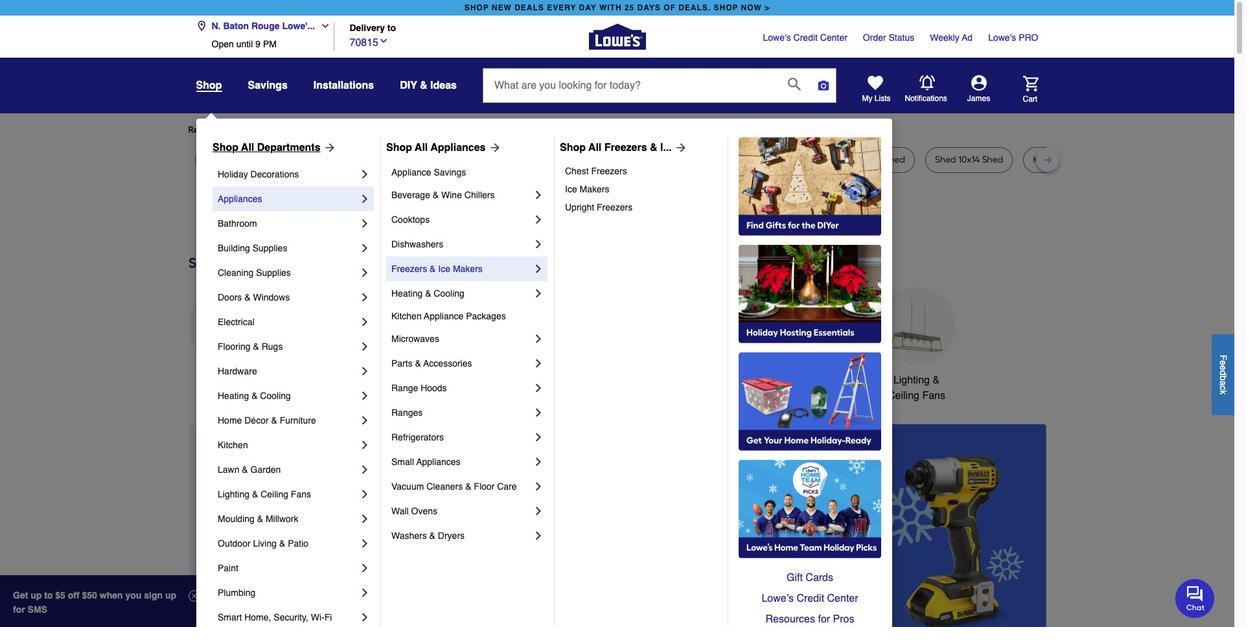 Task type: locate. For each thing, give the bounding box(es) containing it.
center left order
[[820, 32, 847, 43]]

weekly ad
[[930, 32, 973, 43]]

lowe's down ">" at the right top of the page
[[763, 32, 791, 43]]

1 vertical spatial to
[[44, 590, 53, 601]]

0 vertical spatial makers
[[580, 184, 609, 194]]

3 shed from the left
[[935, 154, 956, 165]]

building
[[218, 243, 250, 253]]

chevron right image for lighting & ceiling fans
[[358, 488, 371, 501]]

appliance up microwaves link
[[424, 311, 463, 321]]

lowe's left pro
[[988, 32, 1016, 43]]

e
[[1218, 360, 1228, 365], [1218, 365, 1228, 370]]

chevron right image for cooktops "link"
[[532, 213, 545, 226]]

Search Query text field
[[483, 69, 777, 102]]

to left $5 at left
[[44, 590, 53, 601]]

pm
[[263, 39, 277, 49]]

heating & cooling down "freezers & ice makers"
[[391, 288, 464, 299]]

arrow right image
[[320, 141, 336, 154], [486, 141, 501, 154], [672, 141, 687, 154], [1022, 538, 1035, 551]]

2 lowe's from the left
[[988, 32, 1016, 43]]

shop all departments
[[213, 142, 320, 154]]

lowe's home team holiday picks. image
[[739, 460, 881, 559]]

arrow right image inside shop all freezers & i... link
[[672, 141, 687, 154]]

1 vertical spatial cooling
[[260, 391, 291, 401]]

0 horizontal spatial lighting
[[218, 489, 249, 500]]

0 horizontal spatial smart
[[218, 612, 242, 623]]

0 vertical spatial center
[[820, 32, 847, 43]]

1 horizontal spatial savings
[[434, 167, 466, 178]]

chevron right image
[[532, 213, 545, 226], [532, 238, 545, 251], [532, 262, 545, 275], [358, 266, 371, 279], [532, 287, 545, 300], [358, 316, 371, 328], [358, 365, 371, 378], [532, 382, 545, 395], [358, 389, 371, 402], [532, 406, 545, 419], [358, 414, 371, 427], [358, 586, 371, 599]]

25 days of deals. don't miss deals every day. same-day delivery on in-stock orders placed by 2 p m. image
[[188, 424, 397, 627]]

0 vertical spatial cooling
[[434, 288, 464, 299]]

freezers down "quikrete"
[[591, 166, 627, 176]]

beverage & wine chillers link
[[391, 183, 532, 207]]

decorations down the christmas
[[396, 390, 452, 402]]

0 vertical spatial supplies
[[252, 243, 287, 253]]

hoods
[[421, 383, 447, 393]]

chevron right image for bathroom
[[358, 217, 371, 230]]

2 shop from the left
[[714, 3, 738, 12]]

0 horizontal spatial cooling
[[260, 391, 291, 401]]

0 vertical spatial home
[[819, 374, 847, 386]]

1 horizontal spatial you
[[421, 124, 436, 135]]

f e e d b a c k button
[[1212, 334, 1234, 415]]

cooling for the left heating & cooling link
[[260, 391, 291, 401]]

shop left new
[[464, 3, 489, 12]]

chevron right image for parts & accessories
[[532, 357, 545, 370]]

& inside "link"
[[429, 531, 435, 541]]

credit up search image
[[793, 32, 818, 43]]

2 horizontal spatial kitchen
[[485, 374, 520, 386]]

1 all from the left
[[241, 142, 254, 154]]

ideas
[[430, 80, 457, 91]]

1 horizontal spatial ceiling
[[888, 390, 919, 402]]

0 horizontal spatial makers
[[453, 264, 483, 274]]

appliances down holiday at the left top of the page
[[218, 194, 262, 204]]

center up pros
[[827, 593, 858, 605]]

0 vertical spatial lighting
[[893, 374, 930, 386]]

0 horizontal spatial decorations
[[250, 169, 299, 179]]

chevron right image for dishwashers 'link'
[[532, 238, 545, 251]]

shed right storage at the right of page
[[884, 154, 905, 165]]

1 vertical spatial makers
[[453, 264, 483, 274]]

smart home, security, wi-fi
[[218, 612, 332, 623]]

0 horizontal spatial savings
[[248, 80, 288, 91]]

lighting inside button
[[893, 374, 930, 386]]

1 horizontal spatial ice
[[565, 184, 577, 194]]

e up b
[[1218, 365, 1228, 370]]

more suggestions for you link
[[332, 124, 447, 137]]

freezers down dishwashers in the top left of the page
[[391, 264, 427, 274]]

up
[[31, 590, 42, 601], [165, 590, 176, 601]]

credit up resources for pros link
[[797, 593, 824, 605]]

toilet
[[561, 154, 583, 165]]

sms
[[28, 605, 47, 615]]

outdoor living & patio link
[[218, 531, 358, 556]]

e up d
[[1218, 360, 1228, 365]]

for up shop all appliances
[[408, 124, 419, 135]]

kitchen up microwaves
[[391, 311, 422, 321]]

all up chest freezers at the top of the page
[[588, 142, 601, 154]]

shed left 10x14
[[935, 154, 956, 165]]

decorations down peel
[[250, 169, 299, 179]]

cart
[[1023, 94, 1037, 103]]

cooling for the right heating & cooling link
[[434, 288, 464, 299]]

notifications
[[905, 94, 947, 103]]

1 horizontal spatial decorations
[[396, 390, 452, 402]]

ice down chest
[[565, 184, 577, 194]]

makers inside ice makers link
[[580, 184, 609, 194]]

1 shop from the left
[[464, 3, 489, 12]]

location image
[[196, 21, 206, 31]]

heating down "freezers & ice makers"
[[391, 288, 423, 299]]

0 horizontal spatial lighting & ceiling fans
[[218, 489, 311, 500]]

chevron right image for paint
[[358, 562, 371, 575]]

1 horizontal spatial to
[[387, 23, 396, 33]]

3 all from the left
[[588, 142, 601, 154]]

arrow right image inside 'shop all appliances' link
[[486, 141, 501, 154]]

chevron right image for kitchen
[[358, 439, 371, 452]]

credit for lowe's
[[793, 32, 818, 43]]

departments
[[257, 142, 320, 154]]

0 horizontal spatial fans
[[291, 489, 311, 500]]

small appliances link
[[391, 450, 532, 474]]

lowe's home improvement logo image
[[589, 8, 646, 65]]

all
[[241, 142, 254, 154], [415, 142, 428, 154], [588, 142, 601, 154]]

storage
[[822, 154, 854, 165]]

1 horizontal spatial up
[[165, 590, 176, 601]]

shop left now
[[714, 3, 738, 12]]

1 vertical spatial heating & cooling link
[[218, 384, 358, 408]]

smart inside 'link'
[[218, 612, 242, 623]]

1 vertical spatial smart
[[218, 612, 242, 623]]

appliance down 'door'
[[391, 167, 431, 178]]

cooling
[[434, 288, 464, 299], [260, 391, 291, 401]]

outdoor
[[785, 154, 820, 165]]

1 vertical spatial heating
[[218, 391, 249, 401]]

chevron right image for wall ovens
[[532, 505, 545, 518]]

chevron right image for flooring & rugs
[[358, 340, 371, 353]]

>
[[765, 3, 770, 12]]

2 shop from the left
[[386, 142, 412, 154]]

for
[[293, 124, 304, 135], [408, 124, 419, 135], [13, 605, 25, 615], [818, 614, 830, 625]]

arrow right image inside shop all departments link
[[320, 141, 336, 154]]

1 you from the left
[[306, 124, 321, 135]]

1 horizontal spatial cooling
[[434, 288, 464, 299]]

up right sign
[[165, 590, 176, 601]]

ranges link
[[391, 400, 532, 425]]

appliances up interior at the top left of the page
[[431, 142, 486, 154]]

order status link
[[863, 31, 914, 44]]

decorations inside button
[[396, 390, 452, 402]]

1 vertical spatial credit
[[797, 593, 824, 605]]

2 all from the left
[[415, 142, 428, 154]]

makers down chest freezers at the top of the page
[[580, 184, 609, 194]]

1 vertical spatial ceiling
[[261, 489, 288, 500]]

2 you from the left
[[421, 124, 436, 135]]

beverage
[[391, 190, 430, 200]]

shop for shop all appliances
[[386, 142, 412, 154]]

installations
[[314, 80, 374, 91]]

1 lowe's from the left
[[763, 32, 791, 43]]

1 horizontal spatial lowe's
[[988, 32, 1016, 43]]

for down get
[[13, 605, 25, 615]]

appliances inside 'small appliances' link
[[416, 457, 460, 467]]

f e e d b a c k
[[1218, 355, 1228, 394]]

kobalt
[[1033, 154, 1060, 165]]

faucets
[[523, 374, 560, 386]]

shop
[[464, 3, 489, 12], [714, 3, 738, 12]]

chevron right image for electrical link
[[358, 316, 371, 328]]

delivery
[[350, 23, 385, 33]]

0 horizontal spatial shop
[[213, 142, 238, 154]]

chevron down image
[[378, 35, 389, 46]]

shop for shop all freezers & i...
[[560, 142, 586, 154]]

refrigerators link
[[391, 425, 532, 450]]

0 horizontal spatial ceiling
[[261, 489, 288, 500]]

rouge
[[251, 21, 280, 31]]

heating & cooling up décor
[[218, 391, 291, 401]]

door interior
[[401, 154, 452, 165]]

0 vertical spatial ceiling
[[888, 390, 919, 402]]

1 horizontal spatial shop
[[714, 3, 738, 12]]

savings down pm
[[248, 80, 288, 91]]

1 vertical spatial center
[[827, 593, 858, 605]]

home inside button
[[819, 374, 847, 386]]

appliances inside 'shop all appliances' link
[[431, 142, 486, 154]]

None search field
[[483, 68, 836, 115]]

savings down interior at the top left of the page
[[434, 167, 466, 178]]

kitchen inside 'button'
[[485, 374, 520, 386]]

3 shop from the left
[[560, 142, 586, 154]]

1 vertical spatial supplies
[[256, 268, 291, 278]]

1 horizontal spatial lighting & ceiling fans
[[888, 374, 945, 402]]

0 vertical spatial heating & cooling
[[391, 288, 464, 299]]

0 vertical spatial fans
[[922, 390, 945, 402]]

center for lowe's credit center
[[827, 593, 858, 605]]

chevron right image for appliances
[[358, 192, 371, 205]]

lowe's credit center
[[762, 593, 858, 605]]

supplies up cleaning supplies
[[252, 243, 287, 253]]

all up the 'mower'
[[241, 142, 254, 154]]

1 horizontal spatial home
[[819, 374, 847, 386]]

0 horizontal spatial lowe's
[[763, 32, 791, 43]]

ovens
[[411, 506, 437, 516]]

wi-
[[311, 612, 324, 623]]

0 horizontal spatial kitchen
[[218, 440, 248, 450]]

range hoods link
[[391, 376, 532, 400]]

shed outdoor storage
[[762, 154, 854, 165]]

freezers inside 'link'
[[591, 166, 627, 176]]

1 horizontal spatial kitchen
[[391, 311, 422, 321]]

christmas decorations
[[396, 374, 452, 402]]

shop button
[[196, 79, 222, 92]]

building supplies
[[218, 243, 287, 253]]

0 horizontal spatial home
[[218, 415, 242, 426]]

0 horizontal spatial to
[[44, 590, 53, 601]]

supplies up the windows
[[256, 268, 291, 278]]

shed right 10x14
[[982, 154, 1003, 165]]

credit
[[793, 32, 818, 43], [797, 593, 824, 605]]

ice down dishwashers 'link'
[[438, 264, 450, 274]]

2 shed from the left
[[884, 154, 905, 165]]

0 vertical spatial ice
[[565, 184, 577, 194]]

0 horizontal spatial up
[[31, 590, 42, 601]]

1 horizontal spatial makers
[[580, 184, 609, 194]]

searches
[[253, 124, 291, 135]]

resources for pros link
[[739, 609, 881, 627]]

1 vertical spatial bathroom
[[697, 374, 742, 386]]

0 vertical spatial smart
[[789, 374, 817, 386]]

range hoods
[[391, 383, 447, 393]]

70815 button
[[350, 33, 389, 50]]

bathroom inside 'button'
[[697, 374, 742, 386]]

small
[[391, 457, 414, 467]]

sign
[[144, 590, 163, 601]]

0 horizontal spatial you
[[306, 124, 321, 135]]

chevron right image for hardware link
[[358, 365, 371, 378]]

1 vertical spatial kitchen
[[485, 374, 520, 386]]

appliances up cleaners
[[416, 457, 460, 467]]

freezers up "quikrete"
[[604, 142, 647, 154]]

fans
[[922, 390, 945, 402], [291, 489, 311, 500]]

chevron right image for ranges link
[[532, 406, 545, 419]]

0 vertical spatial decorations
[[250, 169, 299, 179]]

0 vertical spatial lighting & ceiling fans
[[888, 374, 945, 402]]

flooring & rugs
[[218, 341, 283, 352]]

all for appliances
[[415, 142, 428, 154]]

ice
[[565, 184, 577, 194], [438, 264, 450, 274]]

1 vertical spatial fans
[[291, 489, 311, 500]]

doors
[[218, 292, 242, 303]]

shop up toilet
[[560, 142, 586, 154]]

camera image
[[817, 79, 830, 92]]

lowe's wishes you and your family a happy hanukkah. image
[[188, 207, 1046, 239]]

interior
[[423, 154, 452, 165]]

makers down dishwashers 'link'
[[453, 264, 483, 274]]

1 vertical spatial ice
[[438, 264, 450, 274]]

holiday decorations
[[218, 169, 299, 179]]

appliances down flooring
[[202, 374, 252, 386]]

cooling up kitchen appliance packages
[[434, 288, 464, 299]]

2 horizontal spatial all
[[588, 142, 601, 154]]

lowe's
[[762, 593, 794, 605]]

1 horizontal spatial smart
[[789, 374, 817, 386]]

christmas
[[401, 374, 447, 386]]

shed for shed outdoor storage
[[762, 154, 783, 165]]

1 vertical spatial decorations
[[396, 390, 452, 402]]

1 e from the top
[[1218, 360, 1228, 365]]

fans inside button
[[922, 390, 945, 402]]

1 shed from the left
[[762, 154, 783, 165]]

1 horizontal spatial fans
[[922, 390, 945, 402]]

kitchen left faucets
[[485, 374, 520, 386]]

shed left outdoor
[[762, 154, 783, 165]]

n. baton rouge lowe'... button
[[196, 13, 336, 39]]

up up sms
[[31, 590, 42, 601]]

0 horizontal spatial heating & cooling
[[218, 391, 291, 401]]

upright freezers
[[565, 202, 633, 213]]

$5
[[55, 590, 65, 601]]

arrow right image for shop all departments
[[320, 141, 336, 154]]

kitchen up lawn
[[218, 440, 248, 450]]

freezers down ice makers link
[[597, 202, 633, 213]]

all up door interior at the left
[[415, 142, 428, 154]]

shop all departments link
[[213, 140, 336, 156]]

supplies for building supplies
[[252, 243, 287, 253]]

chevron right image for refrigerators
[[532, 431, 545, 444]]

chevron right image
[[358, 168, 371, 181], [532, 189, 545, 202], [358, 192, 371, 205], [358, 217, 371, 230], [358, 242, 371, 255], [358, 291, 371, 304], [532, 332, 545, 345], [358, 340, 371, 353], [532, 357, 545, 370], [532, 431, 545, 444], [358, 439, 371, 452], [532, 455, 545, 468], [358, 463, 371, 476], [532, 480, 545, 493], [358, 488, 371, 501], [532, 505, 545, 518], [358, 513, 371, 525], [532, 529, 545, 542], [358, 537, 371, 550], [358, 562, 371, 575], [358, 611, 371, 624]]

smart inside button
[[789, 374, 817, 386]]

1 horizontal spatial all
[[415, 142, 428, 154]]

heating down hardware
[[218, 391, 249, 401]]

vacuum cleaners & floor care link
[[391, 474, 532, 499]]

0 vertical spatial credit
[[793, 32, 818, 43]]

center
[[820, 32, 847, 43], [827, 593, 858, 605]]

heating & cooling link up kitchen appliance packages
[[391, 281, 532, 306]]

installations button
[[314, 74, 374, 97]]

until
[[236, 39, 253, 49]]

lighting
[[893, 374, 930, 386], [218, 489, 249, 500]]

0 vertical spatial kitchen
[[391, 311, 422, 321]]

0 horizontal spatial all
[[241, 142, 254, 154]]

1 vertical spatial home
[[218, 415, 242, 426]]

arrow right image for shop all freezers & i...
[[672, 141, 687, 154]]

0 vertical spatial bathroom
[[218, 218, 257, 229]]

outdoor living & patio
[[218, 538, 308, 549]]

you left more
[[306, 124, 321, 135]]

bathroom link
[[218, 211, 358, 236]]

shop up 'door'
[[386, 142, 412, 154]]

heating & cooling link up furniture
[[218, 384, 358, 408]]

ceiling inside button
[[888, 390, 919, 402]]

savings button
[[248, 74, 288, 97]]

washers & dryers
[[391, 531, 465, 541]]

upright
[[565, 202, 594, 213]]

shop up lawn mower
[[213, 142, 238, 154]]

1 horizontal spatial bathroom
[[697, 374, 742, 386]]

lawn & garden link
[[218, 457, 358, 482]]

1 vertical spatial lighting
[[218, 489, 249, 500]]

all for freezers
[[588, 142, 601, 154]]

ice inside freezers & ice makers link
[[438, 264, 450, 274]]

decorations for holiday
[[250, 169, 299, 179]]

0 horizontal spatial shop
[[464, 3, 489, 12]]

0 vertical spatial heating & cooling link
[[391, 281, 532, 306]]

to up chevron down icon
[[387, 23, 396, 33]]

1 horizontal spatial shop
[[386, 142, 412, 154]]

b
[[1218, 375, 1228, 380]]

door
[[401, 154, 421, 165]]

1 horizontal spatial lighting
[[893, 374, 930, 386]]

1 horizontal spatial heating
[[391, 288, 423, 299]]

new
[[492, 3, 512, 12]]

lowe's
[[763, 32, 791, 43], [988, 32, 1016, 43]]

2 horizontal spatial shop
[[560, 142, 586, 154]]

1 shop from the left
[[213, 142, 238, 154]]

cooling up home décor & furniture
[[260, 391, 291, 401]]

cleaning supplies
[[218, 268, 291, 278]]

to
[[387, 23, 396, 33], [44, 590, 53, 601]]

you up shop all appliances
[[421, 124, 436, 135]]

$50
[[82, 590, 97, 601]]

0 horizontal spatial ice
[[438, 264, 450, 274]]

chevron right image for smart home, security, wi-fi
[[358, 611, 371, 624]]

smart for smart home
[[789, 374, 817, 386]]

1 horizontal spatial heating & cooling
[[391, 288, 464, 299]]



Task type: describe. For each thing, give the bounding box(es) containing it.
appliances inside appliances button
[[202, 374, 252, 386]]

pro
[[1019, 32, 1038, 43]]

cooktops link
[[391, 207, 532, 232]]

arrow left image
[[429, 538, 442, 551]]

lowe's home improvement notification center image
[[919, 75, 935, 91]]

chat invite button image
[[1175, 578, 1215, 618]]

lawn
[[204, 154, 227, 165]]

up to 50 percent off select tools and accessories. image
[[418, 424, 1046, 627]]

kitchen appliance packages link
[[391, 306, 545, 327]]

vacuum cleaners & floor care
[[391, 481, 517, 492]]

hardie
[[677, 154, 705, 165]]

2 vertical spatial kitchen
[[218, 440, 248, 450]]

baton
[[223, 21, 249, 31]]

lowe'...
[[282, 21, 315, 31]]

lowe's for lowe's pro
[[988, 32, 1016, 43]]

shop all freezers & i... link
[[560, 140, 687, 156]]

search image
[[788, 78, 801, 91]]

lowe's home improvement cart image
[[1023, 75, 1038, 91]]

gift cards link
[[739, 568, 881, 588]]

resources
[[766, 614, 815, 625]]

furniture
[[280, 415, 316, 426]]

0 vertical spatial to
[[387, 23, 396, 33]]

chevron right image for plumbing link
[[358, 586, 371, 599]]

weekly
[[930, 32, 959, 43]]

chevron right image for home décor & furniture link
[[358, 414, 371, 427]]

chevron right image for moulding & millwork
[[358, 513, 371, 525]]

0 vertical spatial savings
[[248, 80, 288, 91]]

ice makers
[[565, 184, 609, 194]]

paint link
[[218, 556, 358, 581]]

gift
[[787, 572, 803, 584]]

lowe's pro
[[988, 32, 1038, 43]]

open until 9 pm
[[212, 39, 277, 49]]

appliances inside appliances link
[[218, 194, 262, 204]]

chevron right image for small appliances
[[532, 455, 545, 468]]

smart for smart home, security, wi-fi
[[218, 612, 242, 623]]

shop all freezers & i...
[[560, 142, 672, 154]]

cleaning supplies link
[[218, 260, 358, 285]]

lighting & ceiling fans link
[[218, 482, 358, 507]]

4 shed from the left
[[982, 154, 1003, 165]]

0 vertical spatial appliance
[[391, 167, 431, 178]]

chevron down image
[[315, 21, 331, 31]]

quikrete
[[612, 154, 647, 165]]

chevron right image for holiday decorations
[[358, 168, 371, 181]]

lawn mower
[[204, 154, 258, 165]]

electrical
[[218, 317, 255, 327]]

0 horizontal spatial bathroom
[[218, 218, 257, 229]]

garden
[[250, 465, 281, 475]]

recommended searches for you heading
[[188, 124, 1046, 137]]

moulding & millwork link
[[218, 507, 358, 531]]

get up to $5 off $50 when you sign up for sms
[[13, 590, 176, 615]]

2 up from the left
[[165, 590, 176, 601]]

my lists
[[862, 94, 891, 103]]

chevron right image for washers & dryers
[[532, 529, 545, 542]]

every
[[547, 3, 576, 12]]

electrical link
[[218, 310, 358, 334]]

board
[[707, 154, 732, 165]]

0 horizontal spatial heating & cooling link
[[218, 384, 358, 408]]

freezers & ice makers
[[391, 264, 483, 274]]

chevron right image for freezers & ice makers link
[[532, 262, 545, 275]]

home décor & furniture
[[218, 415, 316, 426]]

1 vertical spatial appliance
[[424, 311, 463, 321]]

for up departments
[[293, 124, 304, 135]]

plumbing
[[218, 588, 256, 598]]

floor
[[474, 481, 495, 492]]

beverage & wine chillers
[[391, 190, 495, 200]]

0 vertical spatial heating
[[391, 288, 423, 299]]

you for more suggestions for you
[[421, 124, 436, 135]]

off
[[68, 590, 79, 601]]

70815
[[350, 37, 378, 48]]

shop 25 days of deals by category image
[[188, 252, 1046, 274]]

1 up from the left
[[31, 590, 42, 601]]

packages
[[466, 311, 506, 321]]

windows
[[253, 292, 290, 303]]

stick
[[307, 154, 326, 165]]

chevron right image for doors & windows
[[358, 291, 371, 304]]

0 horizontal spatial heating
[[218, 391, 249, 401]]

for left pros
[[818, 614, 830, 625]]

freezers & ice makers link
[[391, 257, 532, 281]]

holiday hosting essentials. image
[[739, 245, 881, 343]]

wall ovens link
[[391, 499, 532, 524]]

lowe's home improvement lists image
[[867, 75, 883, 91]]

supplies for cleaning supplies
[[256, 268, 291, 278]]

chevron right image for cleaning supplies link at the top left of page
[[358, 266, 371, 279]]

day
[[579, 3, 597, 12]]

appliances button
[[188, 287, 266, 388]]

range
[[391, 383, 418, 393]]

paint
[[218, 563, 238, 573]]

millwork
[[266, 514, 298, 524]]

moulding
[[218, 514, 255, 524]]

fi
[[324, 612, 332, 623]]

find gifts for the diyer. image
[[739, 137, 881, 236]]

chevron right image for building supplies
[[358, 242, 371, 255]]

lighting & ceiling fans inside button
[[888, 374, 945, 402]]

home décor & furniture link
[[218, 408, 358, 433]]

& inside 'link'
[[415, 358, 421, 369]]

days
[[637, 3, 661, 12]]

status
[[889, 32, 914, 43]]

center for lowe's credit center
[[820, 32, 847, 43]]

chevron right image for vacuum cleaners & floor care
[[532, 480, 545, 493]]

shed for shed 10x14 shed
[[935, 154, 956, 165]]

shop
[[196, 80, 222, 91]]

you
[[125, 590, 141, 601]]

ice inside ice makers link
[[565, 184, 577, 194]]

parts & accessories
[[391, 358, 472, 369]]

wall
[[391, 506, 409, 516]]

chevron right image for lawn & garden
[[358, 463, 371, 476]]

chevron right image for beverage & wine chillers
[[532, 189, 545, 202]]

1 vertical spatial savings
[[434, 167, 466, 178]]

you for recommended searches for you
[[306, 124, 321, 135]]

decorations for christmas
[[396, 390, 452, 402]]

kitchen for kitchen faucets
[[485, 374, 520, 386]]

holiday decorations link
[[218, 162, 358, 187]]

arrow right image for shop all appliances
[[486, 141, 501, 154]]

n.
[[212, 21, 221, 31]]

home,
[[244, 612, 271, 623]]

shop for shop all departments
[[213, 142, 238, 154]]

kitchen for kitchen appliance packages
[[391, 311, 422, 321]]

chevron right image for range hoods link at left bottom
[[532, 382, 545, 395]]

now
[[741, 3, 762, 12]]

for inside get up to $5 off $50 when you sign up for sms
[[13, 605, 25, 615]]

diy & ideas
[[400, 80, 457, 91]]

parts
[[391, 358, 413, 369]]

9
[[255, 39, 260, 49]]

holiday
[[218, 169, 248, 179]]

k
[[1218, 390, 1228, 394]]

cleaning
[[218, 268, 254, 278]]

lawn
[[218, 465, 239, 475]]

deals.
[[678, 3, 711, 12]]

1 vertical spatial lighting & ceiling fans
[[218, 489, 311, 500]]

chevron right image for outdoor living & patio
[[358, 537, 371, 550]]

lowe's for lowe's credit center
[[763, 32, 791, 43]]

makers inside freezers & ice makers link
[[453, 264, 483, 274]]

james
[[967, 94, 990, 103]]

microwaves
[[391, 334, 439, 344]]

security,
[[274, 612, 308, 623]]

mower
[[229, 154, 258, 165]]

get your home holiday-ready. image
[[739, 352, 881, 451]]

chevron right image for microwaves
[[532, 332, 545, 345]]

all for departments
[[241, 142, 254, 154]]

smart home, security, wi-fi link
[[218, 605, 358, 627]]

credit for lowe's
[[797, 593, 824, 605]]

hardware
[[218, 366, 257, 376]]

1 vertical spatial heating & cooling
[[218, 391, 291, 401]]

shed for shed
[[884, 154, 905, 165]]

rugs
[[262, 341, 283, 352]]

patio
[[288, 538, 308, 549]]

1 horizontal spatial heating & cooling link
[[391, 281, 532, 306]]

to inside get up to $5 off $50 when you sign up for sms
[[44, 590, 53, 601]]

2 e from the top
[[1218, 365, 1228, 370]]

vacuum
[[391, 481, 424, 492]]

ice makers link
[[565, 180, 719, 198]]

chest freezers
[[565, 166, 627, 176]]



Task type: vqa. For each thing, say whether or not it's contained in the screenshot.
STEEL) within 1.8-cu ft 1000-Watt Over-the- Range Microwave (Fingerprint Resistant Stainless Steel)
no



